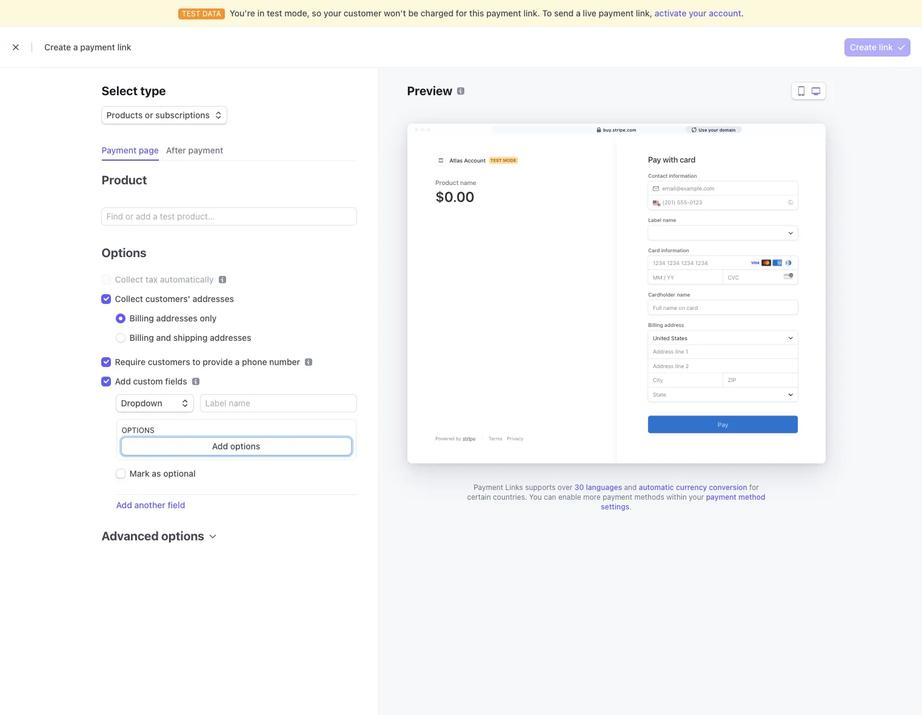 Task type: describe. For each thing, give the bounding box(es) containing it.
1 link from the left
[[117, 42, 131, 52]]

fields
[[165, 376, 187, 387]]

enable
[[559, 493, 582, 502]]

advanced options
[[102, 529, 204, 543]]

product
[[102, 173, 147, 187]]

only
[[200, 313, 217, 323]]

in
[[258, 8, 265, 18]]

links
[[506, 483, 524, 492]]

products or subscriptions
[[106, 110, 210, 120]]

method
[[739, 493, 766, 502]]

test
[[267, 8, 283, 18]]

Label name text field
[[201, 395, 356, 412]]

add another field
[[116, 500, 185, 510]]

billing and shipping addresses
[[130, 333, 252, 343]]

collect tax automatically
[[115, 274, 214, 285]]

advanced
[[102, 529, 159, 543]]

so
[[312, 8, 322, 18]]

within
[[667, 493, 687, 502]]

1 vertical spatial .
[[630, 502, 632, 512]]

advanced options button
[[97, 521, 217, 545]]

0 horizontal spatial a
[[73, 42, 78, 52]]

require
[[115, 357, 146, 367]]

you're in test mode, so your customer won't be charged for this payment link. to send a live payment link, activate your account .
[[230, 8, 744, 18]]

be
[[409, 8, 419, 18]]

conversion
[[710, 483, 748, 492]]

1 horizontal spatial .
[[742, 8, 744, 18]]

billing for billing and shipping addresses
[[130, 333, 154, 343]]

link inside button
[[880, 42, 894, 52]]

payment method settings
[[601, 493, 766, 512]]

buy.stripe.com
[[604, 127, 637, 132]]

Find or add a test product… text field
[[102, 208, 356, 225]]

optional
[[163, 468, 196, 479]]

billing addresses only
[[130, 313, 217, 323]]

products
[[106, 110, 143, 120]]

shipping
[[173, 333, 208, 343]]

won't
[[384, 8, 406, 18]]

collect customers' addresses
[[115, 294, 234, 304]]

you
[[530, 493, 542, 502]]

to
[[543, 8, 552, 18]]

create link button
[[846, 38, 911, 56]]

payment inside button
[[188, 145, 223, 155]]

page
[[139, 145, 159, 155]]

2 vertical spatial addresses
[[210, 333, 252, 343]]

activate your account link
[[655, 8, 742, 18]]

2 horizontal spatial a
[[576, 8, 581, 18]]

link,
[[636, 8, 653, 18]]

your inside for certain countries. you can enable more payment methods within your
[[689, 493, 705, 502]]

to
[[193, 357, 201, 367]]

collect for collect customers' addresses
[[115, 294, 143, 304]]

preview
[[407, 84, 453, 98]]

customers'
[[145, 294, 190, 304]]

30
[[575, 483, 584, 492]]

field
[[168, 500, 185, 510]]

use
[[699, 127, 708, 132]]

options for options
[[102, 246, 147, 260]]

mark as optional
[[130, 468, 196, 479]]

supports
[[526, 483, 556, 492]]

use your domain
[[699, 127, 736, 132]]

payment method settings link
[[601, 493, 766, 512]]

payment page
[[102, 145, 159, 155]]

account
[[710, 8, 742, 18]]

or
[[145, 110, 153, 120]]

billing for billing addresses only
[[130, 313, 154, 323]]

products or subscriptions button
[[102, 104, 227, 124]]

subscriptions
[[156, 110, 210, 120]]

add custom fields
[[115, 376, 187, 387]]

automatic currency conversion link
[[639, 483, 748, 492]]

add options button
[[122, 438, 351, 455]]

1 horizontal spatial and
[[625, 483, 637, 492]]

you're
[[230, 8, 255, 18]]

for certain countries. you can enable more payment methods within your
[[468, 483, 760, 502]]

a inside tab panel
[[235, 357, 240, 367]]

send
[[555, 8, 574, 18]]

currency
[[676, 483, 708, 492]]

tax
[[145, 274, 158, 285]]

create a payment link
[[44, 42, 131, 52]]

add inside options add options
[[212, 441, 228, 451]]

payment right live
[[599, 8, 634, 18]]

payment inside for certain countries. you can enable more payment methods within your
[[603, 493, 633, 502]]



Task type: locate. For each thing, give the bounding box(es) containing it.
your
[[324, 8, 342, 18], [689, 8, 707, 18], [709, 127, 719, 132], [689, 493, 705, 502]]

charged
[[421, 8, 454, 18]]

require customers to provide a phone number
[[115, 357, 300, 367]]

more
[[584, 493, 601, 502]]

payment
[[487, 8, 522, 18], [599, 8, 634, 18], [80, 42, 115, 52], [188, 145, 223, 155], [603, 493, 633, 502], [707, 493, 737, 502]]

payment down conversion
[[707, 493, 737, 502]]

options up mark
[[122, 426, 155, 435]]

type
[[140, 84, 166, 98]]

mode,
[[285, 8, 310, 18]]

and down billing addresses only
[[156, 333, 171, 343]]

add for add custom fields
[[115, 376, 131, 387]]

add
[[115, 376, 131, 387], [212, 441, 228, 451], [116, 500, 132, 510]]

languages
[[586, 483, 623, 492]]

30 languages link
[[575, 483, 623, 492]]

your right activate
[[689, 8, 707, 18]]

1 horizontal spatial link
[[880, 42, 894, 52]]

2 create from the left
[[851, 42, 878, 52]]

1 horizontal spatial create
[[851, 42, 878, 52]]

payment
[[102, 145, 137, 155], [474, 483, 504, 492]]

1 vertical spatial billing
[[130, 333, 154, 343]]

0 vertical spatial a
[[576, 8, 581, 18]]

1 vertical spatial add
[[212, 441, 228, 451]]

options inside options add options
[[122, 426, 155, 435]]

payment up certain
[[474, 483, 504, 492]]

0 horizontal spatial .
[[630, 502, 632, 512]]

customer
[[344, 8, 382, 18]]

as
[[152, 468, 161, 479]]

link.
[[524, 8, 541, 18]]

1 vertical spatial a
[[73, 42, 78, 52]]

1 billing from the top
[[130, 313, 154, 323]]

this
[[470, 8, 485, 18]]

.
[[742, 8, 744, 18], [630, 502, 632, 512]]

mark
[[130, 468, 150, 479]]

billing down the customers'
[[130, 313, 154, 323]]

1 horizontal spatial options
[[230, 441, 260, 451]]

payment left page
[[102, 145, 137, 155]]

select type
[[102, 84, 166, 98]]

0 horizontal spatial options
[[161, 529, 204, 543]]

create for create a payment link
[[44, 42, 71, 52]]

can
[[544, 493, 557, 502]]

options down label name text box
[[230, 441, 260, 451]]

live
[[583, 8, 597, 18]]

0 vertical spatial collect
[[115, 274, 143, 285]]

1 vertical spatial addresses
[[156, 313, 198, 323]]

phone
[[242, 357, 267, 367]]

domain
[[720, 127, 736, 132]]

your inside button
[[709, 127, 719, 132]]

1 vertical spatial options
[[122, 426, 155, 435]]

options
[[230, 441, 260, 451], [161, 529, 204, 543]]

billing up require
[[130, 333, 154, 343]]

settings
[[601, 502, 630, 512]]

and
[[156, 333, 171, 343], [625, 483, 637, 492]]

add inside button
[[116, 500, 132, 510]]

2 billing from the top
[[130, 333, 154, 343]]

options inside options add options
[[230, 441, 260, 451]]

2 link from the left
[[880, 42, 894, 52]]

payment right after
[[188, 145, 223, 155]]

your right use at right
[[709, 127, 719, 132]]

options down field
[[161, 529, 204, 543]]

create link
[[851, 42, 894, 52]]

options
[[102, 246, 147, 260], [122, 426, 155, 435]]

after payment
[[166, 145, 223, 155]]

provide
[[203, 357, 233, 367]]

2 collect from the top
[[115, 294, 143, 304]]

0 vertical spatial payment
[[102, 145, 137, 155]]

options inside "button"
[[161, 529, 204, 543]]

collect left the customers'
[[115, 294, 143, 304]]

0 horizontal spatial for
[[456, 8, 468, 18]]

after
[[166, 145, 186, 155]]

payment for payment links supports over 30 languages and automatic currency conversion
[[474, 483, 504, 492]]

0 vertical spatial and
[[156, 333, 171, 343]]

payment page button
[[97, 141, 166, 161]]

automatically
[[160, 274, 214, 285]]

1 horizontal spatial a
[[235, 357, 240, 367]]

1 horizontal spatial payment
[[474, 483, 504, 492]]

another
[[134, 500, 166, 510]]

use your domain button
[[687, 126, 742, 133]]

payment for payment page
[[102, 145, 137, 155]]

payment up settings
[[603, 493, 633, 502]]

0 horizontal spatial create
[[44, 42, 71, 52]]

payment inside payment method settings
[[707, 493, 737, 502]]

add for add another field
[[116, 500, 132, 510]]

custom
[[133, 376, 163, 387]]

1 vertical spatial collect
[[115, 294, 143, 304]]

after payment button
[[161, 141, 231, 161]]

2 vertical spatial add
[[116, 500, 132, 510]]

0 horizontal spatial payment
[[102, 145, 137, 155]]

0 vertical spatial options
[[230, 441, 260, 451]]

select
[[102, 84, 138, 98]]

0 vertical spatial billing
[[130, 313, 154, 323]]

payment link settings tab list
[[97, 141, 356, 161]]

payment links supports over 30 languages and automatic currency conversion
[[474, 483, 748, 492]]

options add options
[[122, 426, 260, 451]]

payment right this
[[487, 8, 522, 18]]

for
[[456, 8, 468, 18], [750, 483, 760, 492]]

2 vertical spatial a
[[235, 357, 240, 367]]

number
[[269, 357, 300, 367]]

payment up select
[[80, 42, 115, 52]]

0 horizontal spatial link
[[117, 42, 131, 52]]

activate
[[655, 8, 687, 18]]

1 horizontal spatial for
[[750, 483, 760, 492]]

certain
[[468, 493, 491, 502]]

collect left "tax"
[[115, 274, 143, 285]]

your right so
[[324, 8, 342, 18]]

0 vertical spatial for
[[456, 8, 468, 18]]

addresses
[[193, 294, 234, 304], [156, 313, 198, 323], [210, 333, 252, 343]]

for left this
[[456, 8, 468, 18]]

payment inside 'button'
[[102, 145, 137, 155]]

0 horizontal spatial and
[[156, 333, 171, 343]]

and up methods
[[625, 483, 637, 492]]

options up "tax"
[[102, 246, 147, 260]]

create inside button
[[851, 42, 878, 52]]

your down automatic currency conversion link on the right of page
[[689, 493, 705, 502]]

collect for collect tax automatically
[[115, 274, 143, 285]]

countries.
[[493, 493, 528, 502]]

1 vertical spatial for
[[750, 483, 760, 492]]

1 create from the left
[[44, 42, 71, 52]]

addresses up provide
[[210, 333, 252, 343]]

link
[[117, 42, 131, 52], [880, 42, 894, 52]]

for inside for certain countries. you can enable more payment methods within your
[[750, 483, 760, 492]]

1 vertical spatial options
[[161, 529, 204, 543]]

addresses down collect customers' addresses
[[156, 313, 198, 323]]

0 vertical spatial addresses
[[193, 294, 234, 304]]

for up method
[[750, 483, 760, 492]]

methods
[[635, 493, 665, 502]]

1 collect from the top
[[115, 274, 143, 285]]

payment page tab panel
[[92, 161, 356, 562]]

automatic
[[639, 483, 675, 492]]

create for create link
[[851, 42, 878, 52]]

and inside 'payment page' tab panel
[[156, 333, 171, 343]]

1 vertical spatial and
[[625, 483, 637, 492]]

0 vertical spatial .
[[742, 8, 744, 18]]

add another field button
[[116, 499, 185, 512]]

0 vertical spatial add
[[115, 376, 131, 387]]

addresses up only
[[193, 294, 234, 304]]

1 vertical spatial payment
[[474, 483, 504, 492]]

0 vertical spatial options
[[102, 246, 147, 260]]

create
[[44, 42, 71, 52], [851, 42, 878, 52]]

options for options add options
[[122, 426, 155, 435]]

over
[[558, 483, 573, 492]]

customers
[[148, 357, 190, 367]]



Task type: vqa. For each thing, say whether or not it's contained in the screenshot.
Links
yes



